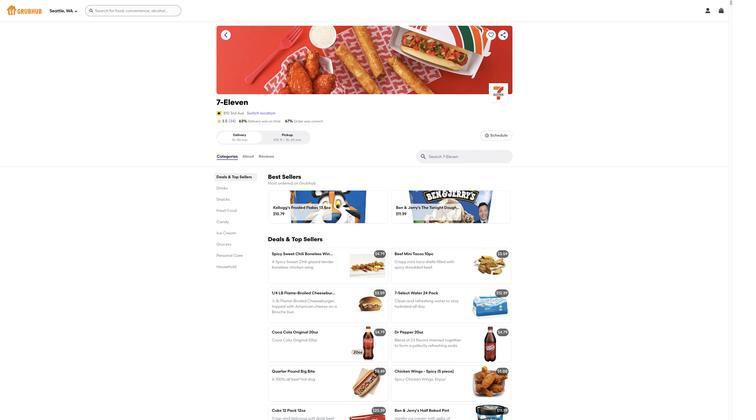 Task type: describe. For each thing, give the bounding box(es) containing it.
1/4 lb flame-broiled cheeseburger image
[[347, 288, 388, 323]]

$3.59 for crispy mini taco shells filled with spicy shredded beef.
[[498, 252, 508, 257]]

was for 67
[[304, 120, 311, 123]]

half
[[420, 409, 428, 413]]

with inside crispy mini taco shells filled with spicy shredded beef.
[[447, 260, 454, 264]]

together
[[445, 338, 461, 343]]

0 vertical spatial chicken
[[395, 370, 410, 374]]

personal care
[[217, 254, 243, 258]]

switch location
[[247, 111, 275, 116]]

$11.39 inside ben & jerry's the tonight dough... $11.39
[[396, 212, 407, 217]]

household tab
[[217, 264, 255, 270]]

7-select water 24 pack image
[[470, 288, 511, 323]]

1 horizontal spatial pack
[[429, 291, 438, 296]]

about
[[242, 154, 254, 159]]

enjoy!
[[435, 377, 446, 382]]

cream
[[223, 231, 236, 236]]

beef mini tacos 10pc
[[395, 252, 434, 257]]

quarter pound big bite image
[[347, 366, 388, 402]]

2 coca cola original 20oz from the top
[[272, 338, 317, 343]]

delivery 15–30 min
[[232, 133, 248, 142]]

seattle, wa
[[50, 8, 73, 13]]

hot
[[301, 377, 307, 382]]

eleven
[[223, 98, 248, 107]]

chicken wings - spicy (5 piece) image
[[470, 366, 511, 402]]

sweet inside a spicy sweet chili glazed tender boneless chicken wing
[[287, 260, 298, 264]]

piece)
[[442, 370, 454, 374]]

dough...
[[444, 206, 460, 210]]

caret left icon image
[[223, 32, 229, 38]]

personal care tab
[[217, 253, 255, 259]]

subscription pass image
[[217, 111, 222, 116]]

snacks tab
[[217, 197, 255, 203]]

location
[[260, 111, 275, 116]]

star icon image
[[217, 119, 222, 124]]

delivery was on time
[[248, 120, 281, 123]]

topped
[[272, 305, 286, 309]]

ben & jerry's half baked pint image
[[470, 405, 511, 420]]

0 vertical spatial on
[[269, 120, 273, 123]]

13.5oz
[[319, 206, 331, 210]]

quarter pound big bite
[[272, 370, 315, 374]]

share icon image
[[500, 32, 507, 38]]

care
[[234, 254, 243, 258]]

seattle,
[[50, 8, 65, 13]]

clean
[[395, 299, 406, 304]]

& inside ben & jerry's the tonight dough... $11.39
[[404, 206, 407, 210]]

a 100% all beef hot dog
[[272, 377, 315, 382]]

1/4
[[272, 291, 278, 296]]

beef mini tacos 10pc image
[[470, 248, 511, 284]]

12oz
[[298, 409, 306, 413]]

2 horizontal spatial svg image
[[718, 7, 725, 14]]

2 horizontal spatial sellers
[[304, 236, 323, 243]]

stay
[[451, 299, 459, 304]]

deals & top sellers inside tab
[[217, 175, 252, 180]]

a inside the blend of 23 flavors married together to form a pefectly refreshing soda.
[[409, 344, 412, 348]]

1 vertical spatial original
[[293, 338, 308, 343]]

chicken
[[289, 265, 304, 270]]

3rd
[[230, 111, 236, 116]]

$12.39
[[496, 291, 508, 296]]

spicy
[[395, 265, 404, 270]]

wings.
[[422, 377, 434, 382]]

bun
[[287, 310, 294, 315]]

ben for ben & jerry's half baked pint
[[395, 409, 402, 413]]

3.5
[[222, 119, 227, 124]]

baked
[[429, 409, 441, 413]]

about button
[[242, 147, 254, 167]]

glazed
[[308, 260, 320, 264]]

pefectly
[[413, 344, 428, 348]]

grubhub
[[299, 181, 316, 186]]

crispy mini taco shells filled with spicy shredded beef.
[[395, 260, 454, 270]]

¼ lb flame-broiled cheeseburger, topped with american cheese on a brioche bun
[[272, 299, 337, 315]]

pickup 475 ft • 15–25 min
[[273, 133, 301, 142]]

23
[[411, 338, 415, 343]]

filled
[[437, 260, 446, 264]]

a for a 100% all beef hot dog
[[272, 377, 275, 382]]

broiled for cheeseburger,
[[294, 299, 307, 304]]

flame- for lb
[[280, 299, 294, 304]]

475
[[273, 138, 279, 142]]

delivery for 15–30
[[233, 133, 246, 137]]

of
[[406, 338, 410, 343]]

wa
[[66, 8, 73, 13]]

chicken wings - spicy (5 piece)
[[395, 370, 454, 374]]

1 horizontal spatial deals & top sellers
[[268, 236, 323, 243]]

hydrated
[[395, 305, 412, 309]]

schedule
[[490, 133, 508, 138]]

a for a spicy sweet chili glazed tender boneless chicken wing
[[272, 260, 275, 264]]

on inside best sellers most ordered on grubhub
[[294, 181, 298, 186]]

1/4 lb flame-broiled cheeseburger
[[272, 291, 339, 296]]

$3.59 for ¼ lb flame-broiled cheeseburger, topped with american cheese on a brioche bun
[[375, 291, 385, 296]]

0 vertical spatial original
[[293, 330, 308, 335]]

was for 63
[[262, 120, 268, 123]]

chili inside a spicy sweet chili glazed tender boneless chicken wing
[[299, 260, 307, 264]]

cheese
[[314, 305, 328, 309]]

$4.79 for beef
[[375, 252, 385, 257]]

jerry's for half
[[407, 409, 419, 413]]

kellogg's
[[273, 206, 290, 210]]

0 horizontal spatial all
[[286, 377, 290, 382]]

12
[[283, 409, 286, 413]]

water
[[411, 291, 422, 296]]

brioche
[[272, 310, 286, 315]]

ben for ben & jerry's the tonight dough... $11.39
[[396, 206, 403, 210]]

boneless
[[305, 252, 322, 257]]

quarter
[[272, 370, 287, 374]]

snacks
[[217, 197, 230, 202]]

fresh
[[217, 209, 226, 213]]

dr pepper 20oz image
[[470, 327, 511, 362]]

most
[[268, 181, 277, 186]]

$10.79
[[273, 212, 285, 217]]

fresh food tab
[[217, 208, 255, 214]]

beef
[[395, 252, 403, 257]]

american
[[295, 305, 313, 309]]

0 vertical spatial sweet
[[283, 252, 295, 257]]

correct
[[311, 120, 323, 123]]

810 3rd ave
[[223, 111, 244, 116]]

7-eleven logo image
[[489, 83, 508, 103]]

the
[[422, 206, 429, 210]]

coke
[[272, 409, 282, 413]]

1 vertical spatial top
[[292, 236, 302, 243]]

categories button
[[217, 147, 238, 167]]

married
[[429, 338, 444, 343]]

top inside tab
[[232, 175, 239, 180]]

tacos
[[413, 252, 424, 257]]



Task type: vqa. For each thing, say whether or not it's contained in the screenshot.


Task type: locate. For each thing, give the bounding box(es) containing it.
sellers inside tab
[[240, 175, 252, 180]]

1 horizontal spatial on
[[294, 181, 298, 186]]

sellers up boneless
[[304, 236, 323, 243]]

min inside pickup 475 ft • 15–25 min
[[295, 138, 301, 142]]

0 horizontal spatial deals
[[217, 175, 227, 180]]

ben left the
[[396, 206, 403, 210]]

0 horizontal spatial min
[[242, 138, 248, 142]]

Search for food, convenience, alcohol... search field
[[85, 5, 181, 16]]

& inside tab
[[228, 175, 231, 180]]

svg image inside schedule button
[[485, 134, 489, 138]]

2 was from the left
[[304, 120, 311, 123]]

spicy sweet chili boneless wings 8 count image
[[347, 248, 388, 284]]

2 coca from the top
[[272, 338, 282, 343]]

0 horizontal spatial delivery
[[233, 133, 246, 137]]

1 horizontal spatial to
[[446, 299, 450, 304]]

sellers up drinks tab
[[240, 175, 252, 180]]

0 vertical spatial ben
[[396, 206, 403, 210]]

spicy inside a spicy sweet chili glazed tender boneless chicken wing
[[276, 260, 286, 264]]

categories
[[217, 154, 238, 159]]

sellers inside best sellers most ordered on grubhub
[[282, 174, 301, 180]]

$5.00
[[497, 370, 508, 374]]

0 vertical spatial deals
[[217, 175, 227, 180]]

cola
[[283, 330, 292, 335], [283, 338, 292, 343]]

spicy chicken wings. enjoy!
[[395, 377, 446, 382]]

a inside ¼ lb flame-broiled cheeseburger, topped with american cheese on a brioche bun
[[334, 305, 337, 309]]

crispy
[[395, 260, 406, 264]]

deals & top sellers up spicy sweet chili boneless wings 8 count
[[268, 236, 323, 243]]

0 horizontal spatial wings
[[323, 252, 334, 257]]

to inside the clean and refreshing water to stay hydrated all day.
[[446, 299, 450, 304]]

1 vertical spatial $11.39
[[497, 409, 508, 413]]

sellers up ordered
[[282, 174, 301, 180]]

0 vertical spatial cola
[[283, 330, 292, 335]]

was
[[262, 120, 268, 123], [304, 120, 311, 123]]

svg image
[[718, 7, 725, 14], [89, 8, 93, 13], [74, 9, 77, 13]]

0 vertical spatial delivery
[[248, 120, 261, 123]]

1 horizontal spatial deals
[[268, 236, 284, 243]]

deals & top sellers up drinks tab
[[217, 175, 252, 180]]

grocery tab
[[217, 242, 255, 248]]

1 vertical spatial to
[[395, 344, 399, 348]]

0 horizontal spatial on
[[269, 120, 273, 123]]

chicken down chicken wings - spicy (5 piece)
[[406, 377, 421, 382]]

jerry's inside ben & jerry's the tonight dough... $11.39
[[408, 206, 421, 210]]

ben right $20.39
[[395, 409, 402, 413]]

deals down "$10.79"
[[268, 236, 284, 243]]

1 vertical spatial chili
[[299, 260, 307, 264]]

1 horizontal spatial was
[[304, 120, 311, 123]]

1 vertical spatial $3.59
[[375, 291, 385, 296]]

with right filled
[[447, 260, 454, 264]]

cheeseburger,
[[308, 299, 335, 304]]

67
[[285, 119, 289, 124]]

flame- inside ¼ lb flame-broiled cheeseburger, topped with american cheese on a brioche bun
[[280, 299, 294, 304]]

$4.79 for dr
[[375, 330, 385, 335]]

pint
[[442, 409, 449, 413]]

2 vertical spatial on
[[329, 305, 333, 309]]

on right cheese
[[329, 305, 333, 309]]

bite
[[308, 370, 315, 374]]

1 horizontal spatial min
[[295, 138, 301, 142]]

1 coca from the top
[[272, 330, 282, 335]]

0 horizontal spatial svg image
[[485, 134, 489, 138]]

1 vertical spatial deals & top sellers
[[268, 236, 323, 243]]

broiled inside ¼ lb flame-broiled cheeseburger, topped with american cheese on a brioche bun
[[294, 299, 307, 304]]

deals & top sellers
[[217, 175, 252, 180], [268, 236, 323, 243]]

pickup
[[282, 133, 293, 137]]

spicy sweet chili boneless wings 8 count
[[272, 252, 349, 257]]

0 vertical spatial to
[[446, 299, 450, 304]]

refreshing inside the clean and refreshing water to stay hydrated all day.
[[415, 299, 434, 304]]

1 vertical spatial chicken
[[406, 377, 421, 382]]

lb
[[279, 291, 283, 296]]

blend of 23 flavors married together to form a pefectly refreshing soda.
[[395, 338, 461, 348]]

personal
[[217, 254, 233, 258]]

2 min from the left
[[295, 138, 301, 142]]

ben & jerry's the tonight dough... $11.39
[[396, 206, 460, 217]]

all
[[413, 305, 417, 309], [286, 377, 290, 382]]

wing
[[305, 265, 313, 270]]

2 a from the top
[[272, 377, 275, 382]]

1 horizontal spatial delivery
[[248, 120, 261, 123]]

count
[[338, 252, 349, 257]]

jerry's left half
[[407, 409, 419, 413]]

1 vertical spatial on
[[294, 181, 298, 186]]

lb
[[276, 299, 280, 304]]

top up drinks tab
[[232, 175, 239, 180]]

7-eleven
[[217, 98, 248, 107]]

candy
[[217, 220, 229, 225]]

0 horizontal spatial $11.39
[[396, 212, 407, 217]]

1 vertical spatial delivery
[[233, 133, 246, 137]]

fresh food
[[217, 209, 237, 213]]

0 horizontal spatial was
[[262, 120, 268, 123]]

0 vertical spatial with
[[447, 260, 454, 264]]

1 vertical spatial coca
[[272, 338, 282, 343]]

all left beef
[[286, 377, 290, 382]]

1 a from the top
[[272, 260, 275, 264]]

a down of
[[409, 344, 412, 348]]

wings left -
[[411, 370, 423, 374]]

1 vertical spatial refreshing
[[428, 344, 447, 348]]

big
[[301, 370, 307, 374]]

flame- for lb
[[284, 291, 298, 296]]

beef
[[291, 377, 300, 382]]

min inside delivery 15–30 min
[[242, 138, 248, 142]]

cheeseburger
[[312, 291, 339, 296]]

flame- right lb
[[280, 299, 294, 304]]

a left 100%
[[272, 377, 275, 382]]

with inside ¼ lb flame-broiled cheeseburger, topped with american cheese on a brioche bun
[[287, 305, 294, 309]]

0 vertical spatial coca cola original 20oz
[[272, 330, 318, 335]]

to down the blend
[[395, 344, 399, 348]]

was down location
[[262, 120, 268, 123]]

0 horizontal spatial sellers
[[240, 175, 252, 180]]

kellogg's frosted flakes 13.5oz $10.79
[[273, 206, 331, 217]]

on inside ¼ lb flame-broiled cheeseburger, topped with american cheese on a brioche bun
[[329, 305, 333, 309]]

coke 12 pack 12oz image
[[347, 405, 388, 420]]

candy tab
[[217, 219, 255, 225]]

0 vertical spatial coca
[[272, 330, 282, 335]]

ben
[[396, 206, 403, 210], [395, 409, 402, 413]]

Search 7-Eleven search field
[[428, 154, 511, 160]]

a up boneless
[[272, 260, 275, 264]]

broiled for cheeseburger
[[298, 291, 311, 296]]

1 vertical spatial with
[[287, 305, 294, 309]]

flame- right lb on the bottom left
[[284, 291, 298, 296]]

7- up subscription pass image
[[217, 98, 223, 107]]

deals & top sellers tab
[[217, 174, 255, 180]]

save this restaurant image
[[488, 32, 494, 38]]

$4.79
[[375, 252, 385, 257], [375, 330, 385, 335], [498, 330, 508, 335]]

drinks
[[217, 186, 228, 191]]

was right order
[[304, 120, 311, 123]]

1 horizontal spatial $11.39
[[497, 409, 508, 413]]

ben inside ben & jerry's the tonight dough... $11.39
[[396, 206, 403, 210]]

coca cola original 20oz image
[[347, 327, 388, 362]]

top up spicy sweet chili boneless wings 8 count
[[292, 236, 302, 243]]

$20.39
[[373, 409, 385, 413]]

1 horizontal spatial 7-
[[395, 291, 398, 296]]

1 vertical spatial deals
[[268, 236, 284, 243]]

min right '15–25' on the left top
[[295, 138, 301, 142]]

24
[[423, 291, 428, 296]]

0 horizontal spatial svg image
[[74, 9, 77, 13]]

to left stay
[[446, 299, 450, 304]]

option group
[[217, 131, 311, 145]]

1 vertical spatial pack
[[287, 409, 297, 413]]

0 vertical spatial top
[[232, 175, 239, 180]]

chicken up spicy chicken wings. enjoy!
[[395, 370, 410, 374]]

1 vertical spatial a
[[272, 377, 275, 382]]

1 horizontal spatial a
[[409, 344, 412, 348]]

spicy
[[272, 252, 282, 257], [276, 260, 286, 264], [426, 370, 437, 374], [395, 377, 405, 382]]

0 vertical spatial a
[[272, 260, 275, 264]]

pack right 12
[[287, 409, 297, 413]]

0 vertical spatial broiled
[[298, 291, 311, 296]]

wings
[[323, 252, 334, 257], [411, 370, 423, 374]]

0 horizontal spatial top
[[232, 175, 239, 180]]

0 horizontal spatial deals & top sellers
[[217, 175, 252, 180]]

coca cola original 20oz
[[272, 330, 318, 335], [272, 338, 317, 343]]

jerry's left the
[[408, 206, 421, 210]]

tonight
[[429, 206, 443, 210]]

shredded
[[405, 265, 423, 270]]

refreshing inside the blend of 23 flavors married together to form a pefectly refreshing soda.
[[428, 344, 447, 348]]

on right ordered
[[294, 181, 298, 186]]

deals inside tab
[[217, 175, 227, 180]]

delivery up 15–30
[[233, 133, 246, 137]]

water
[[435, 299, 445, 304]]

(5
[[437, 370, 441, 374]]

1 vertical spatial a
[[409, 344, 412, 348]]

1 vertical spatial cola
[[283, 338, 292, 343]]

15–30
[[232, 138, 241, 142]]

& up drinks tab
[[228, 175, 231, 180]]

$11.39
[[396, 212, 407, 217], [497, 409, 508, 413]]

1 min from the left
[[242, 138, 248, 142]]

& up spicy sweet chili boneless wings 8 count
[[286, 236, 290, 243]]

broiled
[[298, 291, 311, 296], [294, 299, 307, 304]]

1 vertical spatial all
[[286, 377, 290, 382]]

delivery for was
[[248, 120, 261, 123]]

shells
[[426, 260, 436, 264]]

1 horizontal spatial with
[[447, 260, 454, 264]]

1 horizontal spatial svg image
[[705, 7, 711, 14]]

0 vertical spatial 7-
[[217, 98, 223, 107]]

0 vertical spatial refreshing
[[415, 299, 434, 304]]

ben & jerry's half baked pint
[[395, 409, 449, 413]]

to
[[446, 299, 450, 304], [395, 344, 399, 348]]

1 vertical spatial svg image
[[485, 134, 489, 138]]

pack right '24'
[[429, 291, 438, 296]]

sweet
[[283, 252, 295, 257], [287, 260, 298, 264]]

0 vertical spatial all
[[413, 305, 417, 309]]

1 vertical spatial wings
[[411, 370, 423, 374]]

pepper
[[400, 330, 414, 335]]

with up bun
[[287, 305, 294, 309]]

flakes
[[306, 206, 318, 210]]

0 vertical spatial $11.39
[[396, 212, 407, 217]]

time
[[274, 120, 281, 123]]

1 horizontal spatial wings
[[411, 370, 423, 374]]

ave
[[237, 111, 244, 116]]

1 vertical spatial 7-
[[395, 291, 398, 296]]

chili up wing
[[299, 260, 307, 264]]

clean and refreshing water to stay hydrated all day.
[[395, 299, 459, 309]]

1 vertical spatial jerry's
[[407, 409, 419, 413]]

frosted
[[291, 206, 305, 210]]

1 vertical spatial coca cola original 20oz
[[272, 338, 317, 343]]

delivery down switch
[[248, 120, 261, 123]]

0 horizontal spatial $3.59
[[375, 291, 385, 296]]

0 horizontal spatial 7-
[[217, 98, 223, 107]]

drinks tab
[[217, 186, 255, 191]]

0 vertical spatial svg image
[[705, 7, 711, 14]]

0 vertical spatial a
[[334, 305, 337, 309]]

1 horizontal spatial all
[[413, 305, 417, 309]]

20oz
[[309, 330, 318, 335], [415, 330, 423, 335], [309, 338, 317, 343]]

main navigation navigation
[[0, 0, 729, 21]]

•
[[283, 138, 285, 142]]

1 horizontal spatial svg image
[[89, 8, 93, 13]]

on
[[269, 120, 273, 123], [294, 181, 298, 186], [329, 305, 333, 309]]

taco
[[416, 260, 425, 264]]

schedule button
[[480, 131, 513, 141]]

0 vertical spatial flame-
[[284, 291, 298, 296]]

2 horizontal spatial on
[[329, 305, 333, 309]]

1 horizontal spatial $3.59
[[498, 252, 508, 257]]

1 vertical spatial ben
[[395, 409, 402, 413]]

7- up the clean
[[395, 291, 398, 296]]

0 vertical spatial deals & top sellers
[[217, 175, 252, 180]]

magnifying glass icon image
[[420, 154, 427, 160]]

on left "time"
[[269, 120, 273, 123]]

10pc
[[425, 252, 434, 257]]

0 horizontal spatial pack
[[287, 409, 297, 413]]

to inside the blend of 23 flavors married together to form a pefectly refreshing soda.
[[395, 344, 399, 348]]

$3.59
[[498, 252, 508, 257], [375, 291, 385, 296]]

ice
[[217, 231, 222, 236]]

deals up drinks
[[217, 175, 227, 180]]

svg image
[[705, 7, 711, 14], [485, 134, 489, 138]]

wings up tender
[[323, 252, 334, 257]]

option group containing delivery 15–30 min
[[217, 131, 311, 145]]

ice cream tab
[[217, 231, 255, 236]]

food
[[227, 209, 237, 213]]

& left the
[[404, 206, 407, 210]]

1 was from the left
[[262, 120, 268, 123]]

1 coca cola original 20oz from the top
[[272, 330, 318, 335]]

pack
[[429, 291, 438, 296], [287, 409, 297, 413]]

min right 15–30
[[242, 138, 248, 142]]

delivery
[[248, 120, 261, 123], [233, 133, 246, 137]]

-
[[424, 370, 425, 374]]

0 horizontal spatial to
[[395, 344, 399, 348]]

0 vertical spatial wings
[[323, 252, 334, 257]]

all left day.
[[413, 305, 417, 309]]

1 vertical spatial flame-
[[280, 299, 294, 304]]

0 horizontal spatial a
[[334, 305, 337, 309]]

& left half
[[403, 409, 406, 413]]

0 vertical spatial jerry's
[[408, 206, 421, 210]]

refreshing down married
[[428, 344, 447, 348]]

0 vertical spatial chili
[[296, 252, 304, 257]]

63
[[239, 119, 244, 124]]

svg image inside main navigation navigation
[[705, 7, 711, 14]]

boneless
[[272, 265, 288, 270]]

switch location button
[[247, 110, 276, 116]]

7-select water 24 pack
[[395, 291, 438, 296]]

pound
[[288, 370, 300, 374]]

7- for eleven
[[217, 98, 223, 107]]

refreshing up day.
[[415, 299, 434, 304]]

chili up a spicy sweet chili glazed tender boneless chicken wing
[[296, 252, 304, 257]]

a inside a spicy sweet chili glazed tender boneless chicken wing
[[272, 260, 275, 264]]

1 vertical spatial sweet
[[287, 260, 298, 264]]

7- for select
[[395, 291, 398, 296]]

a
[[272, 260, 275, 264], [272, 377, 275, 382]]

0 horizontal spatial with
[[287, 305, 294, 309]]

all inside the clean and refreshing water to stay hydrated all day.
[[413, 305, 417, 309]]

¼
[[272, 299, 275, 304]]

ordered
[[278, 181, 293, 186]]

jerry's for the
[[408, 206, 421, 210]]

delivery inside delivery 15–30 min
[[233, 133, 246, 137]]

1 vertical spatial broiled
[[294, 299, 307, 304]]

1 horizontal spatial top
[[292, 236, 302, 243]]

ice cream
[[217, 231, 236, 236]]

810 3rd ave button
[[223, 110, 245, 116]]

with
[[447, 260, 454, 264], [287, 305, 294, 309]]

a right cheese
[[334, 305, 337, 309]]

1 horizontal spatial sellers
[[282, 174, 301, 180]]

$3.49
[[375, 370, 385, 374]]

0 vertical spatial $3.59
[[498, 252, 508, 257]]

0 vertical spatial pack
[[429, 291, 438, 296]]



